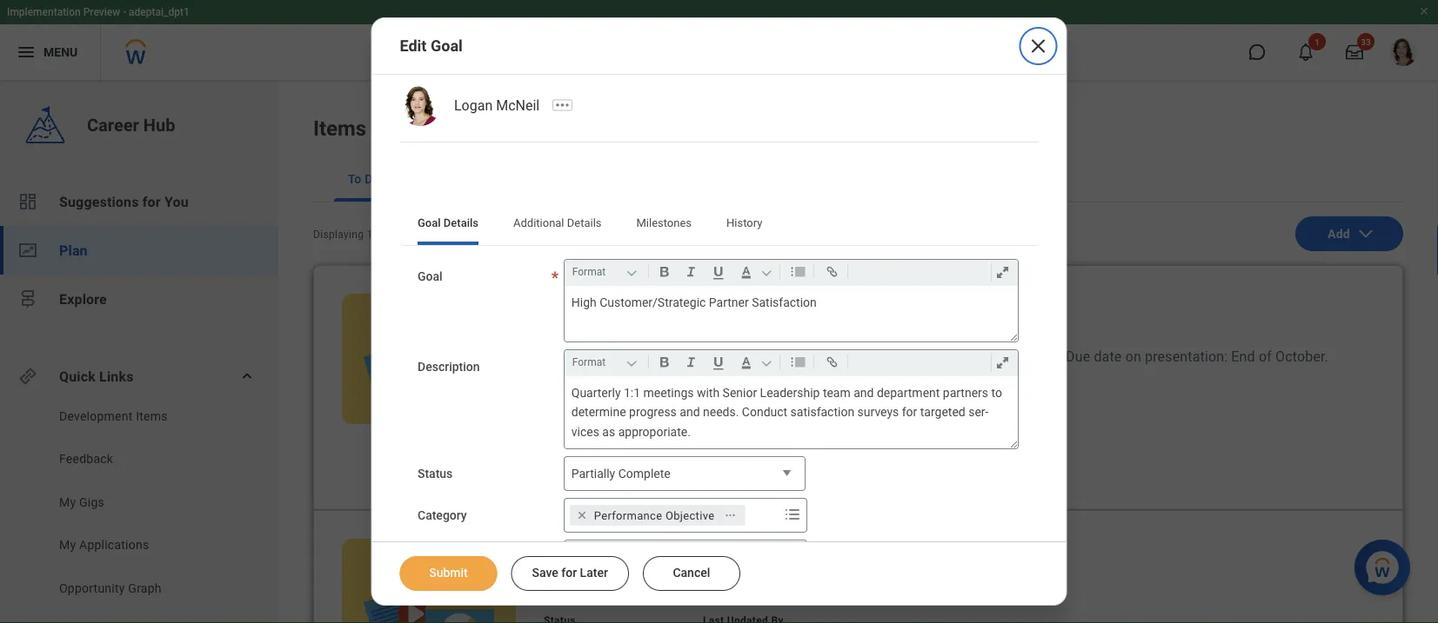 Task type: locate. For each thing, give the bounding box(es) containing it.
based
[[592, 349, 631, 365]]

- right 1
[[376, 229, 379, 241]]

0 vertical spatial format
[[572, 266, 605, 278]]

- inside banner
[[123, 6, 126, 18]]

2 list from the top
[[0, 408, 278, 624]]

1 format button from the top
[[569, 263, 644, 282]]

manage
[[547, 457, 593, 472]]

status for status in progress
[[544, 391, 576, 403]]

development inside 'development item update resume'
[[544, 542, 623, 555]]

1 vertical spatial maximize image
[[991, 352, 1014, 373]]

and up surveys
[[853, 386, 874, 400]]

team
[[823, 386, 850, 400]]

to
[[934, 349, 947, 365], [991, 386, 1002, 400]]

onboarding home image
[[17, 240, 38, 261]]

1 format from the top
[[572, 266, 605, 278]]

implementation preview -   adeptai_dpt1 banner
[[0, 0, 1439, 80]]

0 horizontal spatial -
[[123, 6, 126, 18]]

1
[[367, 229, 373, 241]]

1 bold image from the top
[[652, 262, 676, 283]]

edit goal dialog
[[371, 17, 1067, 624]]

details for additional details
[[567, 216, 601, 229]]

for inside list
[[142, 194, 161, 210]]

1 horizontal spatial of
[[1259, 349, 1272, 365]]

1 horizontal spatial details
[[567, 216, 601, 229]]

for for later
[[562, 567, 577, 581]]

career left the 'hub' on the left of page
[[87, 115, 139, 135]]

1 3 from the left
[[382, 229, 388, 241]]

end
[[1232, 349, 1256, 365]]

quarterly 1:1 meetings with senior leadership team and department partners to determine progress and needs. conduct satisfaction surveys for targeted ser vices as approporiate.
[[571, 386, 1005, 439]]

and left me
[[679, 405, 700, 420]]

for inside button
[[562, 567, 577, 581]]

description
[[417, 360, 480, 375]]

items inside development items link
[[136, 409, 168, 424]]

2 on from the left
[[1126, 349, 1142, 365]]

0 vertical spatial project
[[544, 317, 600, 337]]

2 details from the left
[[567, 216, 601, 229]]

history
[[726, 216, 762, 229]]

fine
[[831, 349, 855, 365]]

item for resume
[[626, 542, 652, 555]]

1 project from the top
[[544, 317, 600, 337]]

cancel
[[673, 567, 710, 581]]

for up based
[[604, 317, 627, 337]]

0 vertical spatial maximize image
[[991, 262, 1014, 283]]

goal for goal
[[417, 270, 442, 284]]

1 format group from the top
[[569, 260, 1021, 286]]

1 vertical spatial format button
[[569, 353, 644, 372]]

status inside "status in progress"
[[544, 391, 576, 403]]

0 vertical spatial underline image
[[706, 262, 730, 283]]

bold image for quarterly 1:1 meetings with senior leadership team and department partners to determine progress and needs. conduct satisfaction surveys for targeted ser vices as approporiate.
[[652, 352, 676, 373]]

development up based
[[544, 296, 623, 309]]

1 vertical spatial item
[[674, 457, 699, 472]]

bold image
[[652, 262, 676, 283], [652, 352, 676, 373]]

maximize image right first on the right bottom of the page
[[991, 352, 1014, 373]]

of right 1
[[391, 229, 401, 241]]

plan
[[59, 242, 88, 259]]

0 vertical spatial status
[[544, 391, 576, 403]]

goal right edit in the top left of the page
[[431, 37, 463, 55]]

project down high
[[544, 317, 600, 337]]

3 left the items
[[404, 229, 410, 241]]

items
[[413, 229, 440, 241]]

explore
[[59, 291, 107, 308]]

0 vertical spatial my
[[59, 496, 76, 510]]

underline image right italic icon
[[706, 352, 730, 373]]

my for my applications
[[59, 539, 76, 553]]

for for your
[[372, 116, 399, 141]]

item up resume
[[626, 542, 652, 555]]

format group for high customer/strategic partner satisfaction
[[569, 260, 1021, 286]]

format for quarterly 1:1 meetings with senior leadership team and department partners to determine progress and needs. conduct satisfaction surveys for targeted ser vices as approporiate.
[[572, 357, 605, 369]]

presentation:
[[1145, 349, 1228, 365]]

explore link
[[0, 275, 278, 324]]

inbox large image
[[1346, 44, 1364, 61]]

- for preview
[[123, 6, 126, 18]]

details right the items
[[443, 216, 478, 229]]

additional
[[513, 216, 564, 229]]

2 vertical spatial goal
[[417, 270, 442, 284]]

my for my gigs
[[59, 496, 76, 510]]

details right additional
[[567, 216, 601, 229]]

opportunity
[[59, 582, 125, 596]]

adeptai_dpt1
[[129, 6, 190, 18]]

development item update resume
[[544, 542, 663, 583]]

1 horizontal spatial status
[[544, 391, 576, 403]]

timeline milestone image
[[17, 289, 38, 310]]

goal down the items
[[417, 270, 442, 284]]

goal
[[431, 37, 463, 55], [417, 216, 440, 229], [417, 270, 442, 284]]

bold image left italic icon
[[652, 352, 676, 373]]

progress
[[558, 410, 608, 425]]

0 horizontal spatial and
[[679, 405, 700, 420]]

format up high
[[572, 266, 605, 278]]

1 vertical spatial underline image
[[706, 352, 730, 373]]

logan mcneil
[[454, 97, 539, 114]]

update
[[544, 562, 600, 583]]

career hub
[[87, 115, 175, 135]]

format button up high
[[569, 263, 644, 282]]

3 right 1
[[382, 229, 388, 241]]

2 bold image from the top
[[652, 352, 676, 373]]

of right end
[[1259, 349, 1272, 365]]

my down my gigs
[[59, 539, 76, 553]]

format group up 'leadership'
[[569, 351, 1021, 377]]

close environment banner image
[[1419, 6, 1430, 17]]

0 vertical spatial and
[[853, 386, 874, 400]]

1 horizontal spatial on
[[1126, 349, 1142, 365]]

0 horizontal spatial career
[[87, 115, 139, 135]]

0 horizontal spatial items
[[136, 409, 168, 424]]

status
[[544, 391, 576, 403], [417, 468, 452, 482]]

1 vertical spatial format
[[572, 357, 605, 369]]

0 vertical spatial bold image
[[652, 262, 676, 283]]

development inside button
[[596, 457, 670, 472]]

list
[[0, 178, 278, 324], [0, 408, 278, 624]]

for inside 'quarterly 1:1 meetings with senior leadership team and department partners to determine progress and needs. conduct satisfaction surveys for targeted ser vices as approporiate.'
[[902, 405, 917, 420]]

details
[[443, 216, 478, 229], [567, 216, 601, 229]]

format button for quarterly 1:1 meetings with senior leadership team and department partners to determine progress and needs. conduct satisfaction surveys for targeted ser vices as approporiate.
[[569, 353, 644, 372]]

as
[[602, 425, 615, 439]]

displaying
[[313, 229, 364, 241]]

item
[[626, 296, 652, 309], [674, 457, 699, 472], [626, 542, 652, 555]]

project
[[544, 317, 600, 337], [544, 349, 589, 365]]

manage development item button
[[537, 447, 731, 482]]

1 vertical spatial list
[[0, 408, 278, 624]]

customer/strategic
[[599, 295, 706, 310]]

1 vertical spatial project
[[544, 349, 589, 365]]

prior
[[901, 349, 931, 365]]

development down approporiate.
[[596, 457, 670, 472]]

1 vertical spatial and
[[679, 405, 700, 420]]

1 vertical spatial my
[[59, 539, 76, 553]]

1 vertical spatial status
[[417, 468, 452, 482]]

tab list
[[400, 204, 1039, 245]]

2 vertical spatial item
[[626, 542, 652, 555]]

partially
[[571, 468, 615, 482]]

1 underline image from the top
[[706, 262, 730, 283]]

feedback
[[59, 453, 113, 467]]

2 my from the top
[[59, 539, 76, 553]]

1 vertical spatial format group
[[569, 351, 1021, 377]]

development items link
[[57, 408, 236, 426]]

Goal text field
[[564, 286, 1018, 342]]

1 horizontal spatial to
[[991, 386, 1002, 400]]

1 vertical spatial goal
[[417, 216, 440, 229]]

do
[[365, 172, 380, 186]]

displaying 1 - 3 of 3 items
[[313, 229, 440, 241]]

2 format from the top
[[572, 357, 605, 369]]

senior
[[722, 386, 757, 400]]

career down logan
[[452, 116, 515, 141]]

format up quarterly
[[572, 357, 605, 369]]

project based on previous phase a. will need fine tuning prior to first presentation. due date on presentation: end of october.
[[544, 349, 1329, 365]]

3
[[382, 229, 388, 241], [404, 229, 410, 241]]

project left based
[[544, 349, 589, 365]]

logan
[[454, 97, 492, 114]]

will
[[770, 349, 793, 365]]

suggestions for you link
[[0, 178, 278, 226]]

item inside 'development item update resume'
[[626, 542, 652, 555]]

status up in
[[544, 391, 576, 403]]

manage development item
[[547, 457, 699, 472]]

format button for high customer/strategic partner satisfaction
[[569, 263, 644, 282]]

mcneil
[[496, 97, 539, 114]]

details for goal details
[[443, 216, 478, 229]]

performance
[[594, 510, 662, 523]]

tab list containing goal details
[[400, 204, 1039, 245]]

1 horizontal spatial -
[[376, 229, 379, 241]]

to
[[348, 172, 362, 186]]

2 underline image from the top
[[706, 352, 730, 373]]

1 my from the top
[[59, 496, 76, 510]]

underline image
[[706, 262, 730, 283], [706, 352, 730, 373]]

1 list from the top
[[0, 178, 278, 324]]

maximize image
[[991, 262, 1014, 283], [991, 352, 1014, 373]]

0 vertical spatial goal
[[431, 37, 463, 55]]

phase
[[711, 349, 750, 365]]

bold image left italic image
[[652, 262, 676, 283]]

close tooltip
[[1015, 46, 1063, 81]]

format button
[[569, 263, 644, 282], [569, 353, 644, 372]]

maximize image up presentation.
[[991, 262, 1014, 283]]

on right date
[[1126, 349, 1142, 365]]

to right partners at bottom
[[991, 386, 1002, 400]]

development inside development item project for team a
[[544, 296, 623, 309]]

format group for quarterly 1:1 meetings with senior leadership team and department partners to determine progress and needs. conduct satisfaction surveys for targeted ser vices as approporiate.
[[569, 351, 1021, 377]]

vices
[[571, 405, 989, 439]]

related actions image
[[724, 510, 736, 522]]

1 horizontal spatial career
[[452, 116, 515, 141]]

action bar region
[[372, 543, 1067, 592]]

performance objective, press delete to clear value. option
[[569, 506, 745, 527]]

goal right 1
[[417, 216, 440, 229]]

item left arrow right image
[[674, 457, 699, 472]]

italic image
[[679, 352, 703, 373]]

opportunity graph link
[[57, 580, 236, 598]]

on right based
[[634, 349, 650, 365]]

status in progress
[[544, 391, 608, 425]]

to do
[[348, 172, 380, 186]]

development up feedback
[[59, 409, 133, 424]]

1 on from the left
[[634, 349, 650, 365]]

project inside development item project for team a
[[544, 317, 600, 337]]

complete
[[618, 468, 670, 482]]

0 vertical spatial format group
[[569, 260, 1021, 286]]

maximize image for quarterly 1:1 meetings with senior leadership team and department partners to determine progress and needs. conduct satisfaction surveys for targeted ser vices as approporiate.
[[991, 352, 1014, 373]]

for
[[372, 116, 399, 141], [142, 194, 161, 210], [604, 317, 627, 337], [902, 405, 917, 420], [562, 567, 577, 581]]

implementation preview -   adeptai_dpt1
[[7, 6, 190, 18]]

2 maximize image from the top
[[991, 352, 1014, 373]]

format button up quarterly
[[569, 353, 644, 372]]

logan mcneil element
[[454, 97, 550, 114]]

0 vertical spatial to
[[934, 349, 947, 365]]

- for 1
[[376, 229, 379, 241]]

my applications link
[[57, 537, 236, 555]]

needs.
[[703, 405, 739, 420]]

determine
[[571, 405, 626, 420]]

link image
[[820, 352, 844, 373]]

1 vertical spatial to
[[991, 386, 1002, 400]]

goal for goal details
[[417, 216, 440, 229]]

format group up satisfaction
[[569, 260, 1021, 286]]

1 details from the left
[[443, 216, 478, 229]]

0 horizontal spatial on
[[634, 349, 650, 365]]

items up feedback "link"
[[136, 409, 168, 424]]

graph
[[128, 582, 162, 596]]

0 vertical spatial -
[[123, 6, 126, 18]]

my left gigs
[[59, 496, 76, 510]]

format group
[[569, 260, 1021, 286], [569, 351, 1021, 377]]

for down department
[[902, 405, 917, 420]]

development for development item update resume
[[544, 542, 623, 555]]

development item project for team a
[[544, 296, 690, 337]]

surveys
[[857, 405, 899, 420]]

1 vertical spatial -
[[376, 229, 379, 241]]

goal inside tab list
[[417, 216, 440, 229]]

x small image
[[573, 508, 590, 525]]

to left first on the right bottom of the page
[[934, 349, 947, 365]]

october.
[[1276, 349, 1329, 365]]

2 format button from the top
[[569, 353, 644, 372]]

item up the team
[[626, 296, 652, 309]]

0 horizontal spatial details
[[443, 216, 478, 229]]

for left 'your'
[[372, 116, 399, 141]]

0 horizontal spatial 3
[[382, 229, 388, 241]]

item inside button
[[674, 457, 699, 472]]

1 horizontal spatial and
[[853, 386, 874, 400]]

and
[[853, 386, 874, 400], [679, 405, 700, 420]]

- right preview
[[123, 6, 126, 18]]

0 vertical spatial items
[[313, 116, 367, 141]]

1 horizontal spatial items
[[313, 116, 367, 141]]

0 horizontal spatial status
[[417, 468, 452, 482]]

item inside development item project for team a
[[626, 296, 652, 309]]

0 vertical spatial item
[[626, 296, 652, 309]]

items for your career development
[[313, 116, 644, 141]]

0 vertical spatial format button
[[569, 263, 644, 282]]

0 horizontal spatial of
[[391, 229, 401, 241]]

items
[[313, 116, 367, 141], [136, 409, 168, 424]]

on
[[634, 349, 650, 365], [1126, 349, 1142, 365]]

close
[[1025, 57, 1053, 70]]

underline image right italic image
[[706, 262, 730, 283]]

status up category
[[417, 468, 452, 482]]

1 maximize image from the top
[[991, 262, 1014, 283]]

for left you
[[142, 194, 161, 210]]

your
[[404, 116, 447, 141]]

1 horizontal spatial 3
[[404, 229, 410, 241]]

2 format group from the top
[[569, 351, 1021, 377]]

for inside development item project for team a
[[604, 317, 627, 337]]

items up to
[[313, 116, 367, 141]]

1 vertical spatial items
[[136, 409, 168, 424]]

1 vertical spatial bold image
[[652, 352, 676, 373]]

targeted
[[920, 405, 965, 420]]

development for development items
[[59, 409, 133, 424]]

development up update
[[544, 542, 623, 555]]

status inside edit goal dialog
[[417, 468, 452, 482]]

for right save
[[562, 567, 577, 581]]

0 vertical spatial list
[[0, 178, 278, 324]]



Task type: describe. For each thing, give the bounding box(es) containing it.
meetings
[[643, 386, 694, 400]]

0 vertical spatial of
[[391, 229, 401, 241]]

2 3 from the left
[[404, 229, 410, 241]]

1 vertical spatial of
[[1259, 349, 1272, 365]]

edit goal
[[400, 37, 463, 55]]

save
[[532, 567, 559, 581]]

to do button
[[334, 157, 394, 202]]

approporiate.
[[618, 425, 690, 439]]

cancel button
[[643, 557, 740, 592]]

tab list inside edit goal dialog
[[400, 204, 1039, 245]]

leadership
[[760, 386, 820, 400]]

first
[[950, 349, 976, 365]]

with
[[697, 386, 719, 400]]

partially complete
[[571, 468, 670, 482]]

2 project from the top
[[544, 349, 589, 365]]

for for you
[[142, 194, 161, 210]]

dashboard image
[[17, 191, 38, 212]]

bold image for high customer/strategic partner satisfaction
[[652, 262, 676, 283]]

preview
[[83, 6, 120, 18]]

item for for
[[626, 296, 652, 309]]

created by me
[[703, 391, 756, 425]]

hub
[[143, 115, 175, 135]]

italic image
[[679, 262, 703, 283]]

0 horizontal spatial to
[[934, 349, 947, 365]]

profile logan mcneil element
[[1379, 33, 1428, 71]]

a.
[[753, 349, 766, 365]]

bulleted list image
[[786, 262, 810, 283]]

milestones
[[636, 216, 691, 229]]

suggestions
[[59, 194, 139, 210]]

edit
[[400, 37, 427, 55]]

maximize image for high customer/strategic partner satisfaction
[[991, 262, 1014, 283]]

status for status
[[417, 468, 452, 482]]

conduct
[[742, 405, 787, 420]]

to inside 'quarterly 1:1 meetings with senior leadership team and department partners to determine progress and needs. conduct satisfaction surveys for targeted ser vices as approporiate.'
[[991, 386, 1002, 400]]

implementation
[[7, 6, 81, 18]]

arrow right image
[[706, 456, 724, 473]]

submit button
[[400, 557, 497, 592]]

ser
[[968, 405, 989, 420]]

high
[[571, 295, 596, 310]]

prompts image
[[782, 505, 803, 526]]

you
[[164, 194, 189, 210]]

save for later button
[[511, 557, 629, 592]]

by
[[745, 391, 756, 403]]

a
[[679, 317, 690, 337]]

1:1
[[624, 386, 640, 400]]

resume
[[604, 562, 663, 583]]

development items
[[59, 409, 168, 424]]

employee's photo (logan mcneil) image
[[400, 86, 440, 126]]

partners
[[943, 386, 988, 400]]

progress
[[629, 405, 676, 420]]

notifications large image
[[1298, 44, 1315, 61]]

list containing suggestions for you
[[0, 178, 278, 324]]

development down mcneil
[[520, 116, 644, 141]]

feedback link
[[57, 451, 236, 469]]

department
[[877, 386, 940, 400]]

Description text field
[[564, 377, 1018, 449]]

underline image for high customer/strategic partner satisfaction
[[706, 262, 730, 283]]

suggestions for you
[[59, 194, 189, 210]]

created
[[703, 391, 742, 403]]

submit
[[429, 567, 468, 581]]

satisfaction
[[752, 295, 817, 310]]

goal details
[[417, 216, 478, 229]]

development for development item project for team a
[[544, 296, 623, 309]]

bulleted list image
[[786, 352, 810, 373]]

due
[[1066, 349, 1091, 365]]

gigs
[[79, 496, 104, 510]]

list containing development items
[[0, 408, 278, 624]]

performance objective element
[[594, 508, 714, 524]]

tuning
[[858, 349, 898, 365]]

underline image for quarterly 1:1 meetings with senior leadership team and department partners to determine progress and needs. conduct satisfaction surveys for targeted ser vices as approporiate.
[[706, 352, 730, 373]]

plan link
[[0, 226, 278, 275]]

save for later
[[532, 567, 608, 581]]

quarterly
[[571, 386, 621, 400]]

format for high customer/strategic partner satisfaction
[[572, 266, 605, 278]]

x image
[[1028, 36, 1049, 57]]

presentation.
[[979, 349, 1063, 365]]

category
[[417, 509, 467, 524]]

need
[[796, 349, 827, 365]]

me
[[703, 410, 721, 425]]

my applications
[[59, 539, 149, 553]]

my gigs
[[59, 496, 104, 510]]

satisfaction
[[790, 405, 854, 420]]

later
[[580, 567, 608, 581]]

link image
[[820, 262, 844, 283]]

date
[[1094, 349, 1122, 365]]

applications
[[79, 539, 149, 553]]

previous
[[654, 349, 708, 365]]

partially complete button
[[563, 457, 805, 493]]

in
[[544, 410, 554, 425]]

additional details
[[513, 216, 601, 229]]

opportunity graph
[[59, 582, 162, 596]]

performance objective
[[594, 510, 714, 523]]



Task type: vqa. For each thing, say whether or not it's contained in the screenshot.
A.
yes



